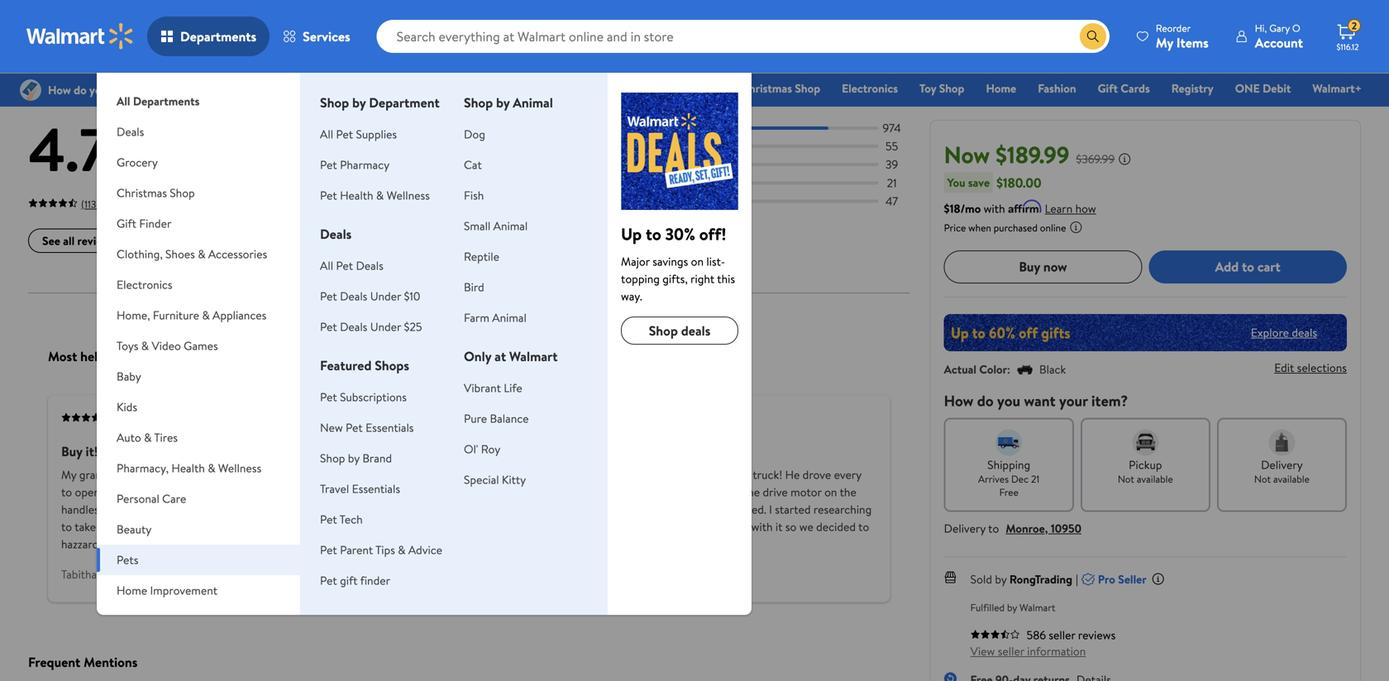 Task type: locate. For each thing, give the bounding box(es) containing it.
departments up ratings
[[180, 27, 256, 45]]

buy for buy it!!!! my grandson loves it!!!! the only thing wrong with it is the handles to open the door. my grandson can't get in and out of it. they handles are hard to see and they are insane awkward place. we had to take one of the windows off so he could get in it duke's of hazzard style! lol other than that it runs great and look!!!!!
[[61, 443, 82, 461]]

0 vertical spatial wellness
[[387, 187, 430, 203]]

0 vertical spatial christmas
[[741, 80, 792, 96]]

0 horizontal spatial grocery
[[117, 154, 158, 170]]

walmart up 586
[[1020, 601, 1056, 615]]

helpful
[[80, 348, 121, 366], [565, 348, 605, 366]]

available down intent image for pickup
[[1137, 472, 1174, 486]]

purchase up tires
[[154, 411, 193, 425]]

home up patio
[[117, 583, 147, 599]]

all pet deals link
[[320, 258, 384, 274]]

items
[[1177, 33, 1209, 52]]

1 vertical spatial health
[[172, 460, 205, 476]]

only
[[464, 347, 492, 366]]

search icon image
[[1087, 30, 1100, 43]]

0 horizontal spatial on
[[691, 254, 704, 270]]

2 horizontal spatial a
[[652, 519, 657, 535]]

0 horizontal spatial shipping
[[286, 10, 322, 24]]

& inside auto & tires dropdown button
[[144, 430, 152, 446]]

health down 'pet pharmacy' link
[[340, 187, 373, 203]]

2 purchase from the left
[[638, 411, 677, 425]]

registry
[[1172, 80, 1214, 96]]

0 horizontal spatial product group
[[31, 0, 229, 33]]

(1136
[[81, 197, 102, 211]]

& right toys
[[141, 338, 149, 354]]

not down intent image for pickup
[[1118, 472, 1135, 486]]

a right for
[[637, 484, 643, 501]]

0 horizontal spatial a
[[180, 233, 186, 249]]

with down i
[[752, 519, 773, 535]]

& right patio
[[145, 613, 153, 629]]

2 verified from the left
[[602, 411, 636, 425]]

1 vertical spatial this
[[698, 467, 716, 483]]

special kitty link
[[464, 472, 526, 488]]

electronics inside dropdown button
[[117, 277, 173, 293]]

pet up new
[[320, 389, 337, 405]]

health for pet
[[340, 187, 373, 203]]

had inside fun truck but not well built my 2 year old absolutely loved this chevy truck! he drove every chance he had for a whole month! then the drive motor on the wheels went out and he was so disappointed.  i started researching and that seems to be a common problem with it so we decided to return.
[[599, 484, 617, 501]]

0 vertical spatial home
[[986, 80, 1017, 96]]

0 horizontal spatial are
[[102, 502, 118, 518]]

you save $180.00
[[948, 173, 1042, 192]]

1 vertical spatial 21
[[1031, 472, 1040, 486]]

it down started
[[776, 519, 783, 535]]

seller for 586
[[1049, 627, 1076, 643]]

this up month!
[[698, 467, 716, 483]]

1 vertical spatial that
[[204, 537, 224, 553]]

small
[[464, 218, 491, 234]]

wellness
[[387, 187, 430, 203], [218, 460, 261, 476]]

0 horizontal spatial walmart
[[509, 347, 558, 366]]

not inside pickup not available
[[1118, 472, 1135, 486]]

0 vertical spatial grocery
[[540, 80, 580, 96]]

available for pickup
[[1137, 472, 1174, 486]]

with up the price when purchased online
[[984, 200, 1005, 216]]

0 horizontal spatial handles
[[61, 502, 99, 518]]

(1136 reviews) link
[[28, 194, 139, 212]]

dog link
[[464, 126, 485, 142]]

vs
[[459, 395, 479, 418]]

animal for farm animal
[[492, 310, 527, 326]]

frequent
[[28, 653, 80, 672]]

1 progress bar from the top
[[527, 127, 879, 130]]

essentials up we
[[352, 481, 400, 497]]

1 vertical spatial gift finder
[[117, 215, 171, 232]]

2 3+ from the left
[[476, 10, 487, 24]]

up to sixty percent off deals. shop now. image
[[944, 314, 1347, 351]]

Walmart Site-Wide search field
[[377, 20, 1110, 53]]

edit
[[1275, 360, 1295, 376]]

0 vertical spatial a
[[180, 233, 186, 249]]

1 horizontal spatial helpful
[[565, 348, 605, 366]]

departments inside "popup button"
[[180, 27, 256, 45]]

pet for pet tech
[[320, 512, 337, 528]]

2 vertical spatial he
[[230, 519, 243, 535]]

21 right dec
[[1031, 472, 1040, 486]]

$10
[[404, 288, 420, 304]]

0 vertical spatial he
[[584, 484, 596, 501]]

animal for small animal
[[493, 218, 528, 234]]

1 vertical spatial walmart
[[1020, 601, 1056, 615]]

walmart for fulfilled by walmart
[[1020, 601, 1056, 615]]

2
[[1352, 19, 1357, 33], [474, 175, 480, 191], [563, 467, 570, 483]]

under left the $10
[[370, 288, 401, 304]]

so inside buy it!!!! my grandson loves it!!!! the only thing wrong with it is the handles to open the door. my grandson can't get in and out of it. they handles are hard to see and they are insane awkward place. we had to take one of the windows off so he could get in it duke's of hazzard style! lol other than that it runs great and look!!!!!
[[216, 519, 227, 535]]

2 are from the left
[[224, 502, 240, 518]]

stars right 4
[[484, 138, 508, 154]]

gift for gift finder link
[[664, 80, 684, 96]]

1 vertical spatial out
[[296, 484, 313, 501]]

1 horizontal spatial grocery
[[540, 80, 580, 96]]

shop deals link
[[621, 317, 739, 345]]

view seller information
[[971, 643, 1086, 659]]

to left the cart
[[1242, 258, 1255, 276]]

0 horizontal spatial it!!!!
[[86, 443, 110, 461]]

pet down duke's
[[320, 542, 337, 558]]

buy left 'now'
[[1019, 258, 1041, 276]]

out inside buy it!!!! my grandson loves it!!!! the only thing wrong with it is the handles to open the door. my grandson can't get in and out of it. they handles are hard to see and they are insane awkward place. we had to take one of the windows off so he could get in it duke's of hazzard style! lol other than that it runs great and look!!!!!
[[296, 484, 313, 501]]

1 vertical spatial finder
[[139, 215, 171, 232]]

handles up take at the bottom
[[61, 502, 99, 518]]

personal
[[117, 491, 159, 507]]

shop left electronics link in the right of the page
[[795, 80, 821, 96]]

3+ day shipping up deals link
[[476, 10, 542, 24]]

progress bar for 55
[[527, 145, 879, 148]]

2 horizontal spatial out
[[610, 502, 627, 518]]

2 under from the top
[[370, 319, 401, 335]]

add
[[1216, 258, 1239, 276]]

wellness up can't
[[218, 460, 261, 476]]

gift inside dropdown button
[[117, 215, 136, 232]]

stars right 3
[[483, 156, 507, 173]]

0 horizontal spatial verified purchase
[[117, 411, 193, 425]]

shop
[[795, 80, 821, 96], [939, 80, 965, 96], [320, 93, 349, 112], [464, 93, 493, 112], [170, 185, 195, 201], [649, 322, 678, 340], [320, 450, 345, 466]]

gift finder link
[[657, 79, 727, 97]]

2 verified purchase from the left
[[602, 411, 677, 425]]

0 horizontal spatial home
[[117, 583, 147, 599]]

on up the right
[[691, 254, 704, 270]]

0 vertical spatial buy
[[1019, 258, 1041, 276]]

helpful left negative
[[565, 348, 605, 366]]

0 vertical spatial departments
[[180, 27, 256, 45]]

0 vertical spatial essentials
[[593, 80, 643, 96]]

0 horizontal spatial wellness
[[218, 460, 261, 476]]

gift finder button
[[97, 208, 300, 239]]

0 horizontal spatial most
[[48, 348, 77, 366]]

progress bar
[[527, 127, 879, 130], [527, 145, 879, 148], [527, 163, 879, 166], [527, 181, 879, 185], [527, 200, 879, 203]]

& inside home, furniture & appliances dropdown button
[[202, 307, 210, 323]]

grocery button
[[97, 147, 300, 178]]

1 horizontal spatial gift
[[664, 80, 684, 96]]

grocery for grocery & essentials
[[540, 80, 580, 96]]

1 horizontal spatial it!!!!
[[156, 467, 177, 483]]

electronics for electronics link in the right of the page
[[842, 80, 898, 96]]

1 not from the left
[[1118, 472, 1135, 486]]

now $189.99
[[944, 139, 1070, 171]]

0 vertical spatial that
[[566, 519, 586, 535]]

major
[[621, 254, 650, 270]]

1 vertical spatial electronics
[[117, 277, 173, 293]]

video
[[152, 338, 181, 354]]

a inside write a review link
[[180, 233, 186, 249]]

1 vertical spatial all
[[320, 126, 333, 142]]

home inside dropdown button
[[117, 583, 147, 599]]

gift finder up write
[[117, 215, 171, 232]]

gift finder down walmart site-wide search field
[[664, 80, 720, 96]]

customer reviews & ratings
[[28, 61, 265, 89]]

to left be
[[623, 519, 634, 535]]

he
[[785, 467, 800, 483]]

0 horizontal spatial electronics
[[117, 277, 173, 293]]

0 horizontal spatial gift
[[117, 215, 136, 232]]

reviews for see all reviews
[[77, 233, 115, 249]]

available inside pickup not available
[[1137, 472, 1174, 486]]

by up 5 stars
[[496, 93, 510, 112]]

on up the researching
[[825, 484, 837, 501]]

shop deals
[[649, 322, 711, 340]]

1 vertical spatial christmas
[[117, 185, 167, 201]]

free
[[1000, 485, 1019, 499]]

1 vertical spatial animal
[[493, 218, 528, 234]]

ol' roy link
[[464, 441, 501, 457]]

that down wheels
[[566, 519, 586, 535]]

shop by department
[[320, 93, 440, 112]]

christmas shop for christmas shop link
[[741, 80, 821, 96]]

to inside up to 30% off! major savings on list- topping gifts, right this way.
[[646, 222, 661, 246]]

sold
[[971, 571, 993, 587]]

progress bar for 47
[[527, 200, 879, 203]]

went
[[582, 502, 607, 518]]

finder up write
[[139, 215, 171, 232]]

by for walmart
[[1007, 601, 1017, 615]]

0 horizontal spatial 21
[[887, 175, 897, 191]]

1 vertical spatial he
[[650, 502, 663, 518]]

all
[[63, 233, 75, 249]]

to
[[646, 222, 661, 246], [1242, 258, 1255, 276], [61, 484, 72, 501], [145, 502, 156, 518], [61, 519, 72, 535], [623, 519, 634, 535], [859, 519, 870, 535], [989, 520, 999, 537]]

1 most from the left
[[48, 348, 77, 366]]

write a review link
[[136, 229, 236, 253]]

special
[[464, 472, 499, 488]]

walmart right at
[[509, 347, 558, 366]]

intent image for pickup image
[[1133, 429, 1159, 456]]

1 vertical spatial with
[[287, 467, 308, 483]]

1 horizontal spatial shipping
[[507, 10, 542, 24]]

ol' roy
[[464, 441, 501, 457]]

1 horizontal spatial health
[[340, 187, 373, 203]]

in down awkward
[[295, 519, 304, 535]]

gift finder inside gift finder link
[[664, 80, 720, 96]]

windows
[[153, 519, 196, 535]]

all up pet deals under $10
[[320, 258, 333, 274]]

2 up '$116.12'
[[1352, 19, 1357, 33]]

get up great
[[276, 519, 292, 535]]

out up the reviews)
[[113, 150, 142, 178]]

1 horizontal spatial most
[[532, 348, 561, 366]]

could
[[245, 519, 273, 535]]

0 horizontal spatial purchase
[[154, 411, 193, 425]]

3.4249 stars out of 5, based on 586 seller reviews element
[[971, 630, 1020, 640]]

finder
[[687, 80, 720, 96], [139, 215, 171, 232]]

1 horizontal spatial 3+ day shipping
[[476, 10, 542, 24]]

4
[[474, 138, 481, 154]]

1 horizontal spatial seller
[[1049, 627, 1076, 643]]

0 vertical spatial on
[[691, 254, 704, 270]]

cards
[[1121, 80, 1150, 96]]

the
[[179, 467, 198, 483]]

baby
[[117, 368, 141, 385]]

buy inside button
[[1019, 258, 1041, 276]]

negative
[[608, 348, 658, 366]]

reviews down pro
[[1078, 627, 1116, 643]]

see
[[42, 233, 60, 249]]

new pet essentials link
[[320, 420, 414, 436]]

my inside fun truck but not well built my 2 year old absolutely loved this chevy truck! he drove every chance he had for a whole month! then the drive motor on the wheels went out and he was so disappointed.  i started researching and that seems to be a common problem with it so we decided to return.
[[545, 467, 561, 483]]

0 horizontal spatial 2
[[474, 175, 480, 191]]

thing
[[224, 467, 250, 483]]

1 under from the top
[[370, 288, 401, 304]]

had down old
[[599, 484, 617, 501]]

2 progress bar from the top
[[527, 145, 879, 148]]

stars for 5 stars
[[483, 120, 507, 136]]

0 horizontal spatial helpful
[[80, 348, 121, 366]]

out inside fun truck but not well built my 2 year old absolutely loved this chevy truck! he drove every chance he had for a whole month! then the drive motor on the wheels went out and he was so disappointed.  i started researching and that seems to be a common problem with it so we decided to return.
[[610, 502, 627, 518]]

buy inside buy it!!!! my grandson loves it!!!! the only thing wrong with it is the handles to open the door. my grandson can't get in and out of it. they handles are hard to see and they are insane awkward place. we had to take one of the windows off so he could get in it duke's of hazzard style! lol other than that it runs great and look!!!!!
[[61, 443, 82, 461]]

a right write
[[180, 233, 186, 249]]

0 horizontal spatial seller
[[998, 643, 1025, 659]]

stars down "3 stars"
[[483, 175, 507, 191]]

gift for gift cards link
[[1098, 80, 1118, 96]]

christmas for christmas shop link
[[741, 80, 792, 96]]

grocery up the reviews)
[[117, 154, 158, 170]]

on inside up to 30% off! major savings on list- topping gifts, right this way.
[[691, 254, 704, 270]]

1 horizontal spatial buy
[[1019, 258, 1041, 276]]

bird link
[[464, 279, 484, 295]]

by for department
[[352, 93, 366, 112]]

2 vertical spatial out
[[610, 502, 627, 518]]

0 horizontal spatial in
[[264, 484, 273, 501]]

pet for pet health & wellness
[[320, 187, 337, 203]]

2 helpful from the left
[[565, 348, 605, 366]]

improvement
[[150, 583, 218, 599]]

2 vertical spatial animal
[[492, 310, 527, 326]]

essentials left gift finder link
[[593, 80, 643, 96]]

all for shop by department
[[320, 126, 333, 142]]

1 horizontal spatial home
[[986, 80, 1017, 96]]

kids button
[[97, 392, 300, 423]]

seller for view
[[998, 643, 1025, 659]]

verified up but
[[602, 411, 636, 425]]

0 vertical spatial had
[[599, 484, 617, 501]]

pure balance link
[[464, 411, 529, 427]]

2 vertical spatial 2
[[563, 467, 570, 483]]

to right up
[[646, 222, 661, 246]]

drove
[[803, 467, 831, 483]]

0 horizontal spatial health
[[172, 460, 205, 476]]

out up awkward
[[296, 484, 313, 501]]

that down "off" in the bottom of the page
[[204, 537, 224, 553]]

$369.99
[[1076, 151, 1115, 167]]

& inside grocery & essentials link
[[583, 80, 591, 96]]

shop down grocery dropdown button
[[170, 185, 195, 201]]

so
[[686, 502, 698, 518], [216, 519, 227, 535], [786, 519, 797, 535]]

it!!!! left 'the'
[[156, 467, 177, 483]]

helpful for negative
[[565, 348, 605, 366]]

deals button
[[97, 117, 300, 147]]

1 verified purchase from the left
[[117, 411, 193, 425]]

deals up pet deals under $10 link
[[356, 258, 384, 274]]

purchase up well
[[638, 411, 677, 425]]

0 horizontal spatial had
[[373, 502, 391, 518]]

gift cards
[[1098, 80, 1150, 96]]

1 vertical spatial a
[[637, 484, 643, 501]]

in down wrong
[[264, 484, 273, 501]]

1 horizontal spatial 21
[[1031, 472, 1040, 486]]

0 vertical spatial christmas shop
[[741, 80, 821, 96]]

on
[[691, 254, 704, 270], [825, 484, 837, 501]]

0 vertical spatial finder
[[687, 80, 720, 96]]

he
[[584, 484, 596, 501], [650, 502, 663, 518], [230, 519, 243, 535]]

product group
[[31, 0, 229, 33], [693, 0, 891, 33]]

1 horizontal spatial electronics
[[842, 80, 898, 96]]

1 vertical spatial in
[[295, 519, 304, 535]]

my up see
[[150, 484, 166, 501]]

home improvement button
[[97, 576, 300, 606]]

with
[[984, 200, 1005, 216], [287, 467, 308, 483], [752, 519, 773, 535]]

0 horizontal spatial not
[[1118, 472, 1135, 486]]

1 horizontal spatial delivery
[[1261, 457, 1303, 473]]

home left fashion link
[[986, 80, 1017, 96]]

1 vertical spatial handles
[[61, 502, 99, 518]]

1 horizontal spatial 2
[[563, 467, 570, 483]]

available inside delivery not available
[[1274, 472, 1310, 486]]

pet up featured
[[320, 319, 337, 335]]

2 horizontal spatial gift
[[1098, 80, 1118, 96]]

gift finder for gift finder dropdown button
[[117, 215, 171, 232]]

with inside fun truck but not well built my 2 year old absolutely loved this chevy truck! he drove every chance he had for a whole month! then the drive motor on the wheels went out and he was so disappointed.  i started researching and that seems to be a common problem with it so we decided to return.
[[752, 519, 773, 535]]

:
[[1007, 361, 1011, 377]]

color
[[980, 361, 1007, 377]]

1 helpful from the left
[[80, 348, 121, 366]]

stars
[[483, 120, 507, 136], [484, 138, 508, 154], [483, 156, 507, 173], [483, 175, 507, 191]]

not down intent image for delivery
[[1255, 472, 1271, 486]]

he down whole
[[650, 502, 663, 518]]

under for $10
[[370, 288, 401, 304]]

5 progress bar from the top
[[527, 200, 879, 203]]

finder for gift finder link
[[687, 80, 720, 96]]

3+ day shipping up services
[[255, 10, 322, 24]]

health inside 'pharmacy, health & wellness' dropdown button
[[172, 460, 205, 476]]

kids
[[117, 399, 137, 415]]

all pet supplies link
[[320, 126, 397, 142]]

2 inside fun truck but not well built my 2 year old absolutely loved this chevy truck! he drove every chance he had for a whole month! then the drive motor on the wheels went out and he was so disappointed.  i started researching and that seems to be a common problem with it so we decided to return.
[[563, 467, 570, 483]]

5 stars
[[474, 120, 507, 136]]

0 horizontal spatial buy
[[61, 443, 82, 461]]

0 horizontal spatial he
[[230, 519, 243, 535]]

gift finder inside gift finder dropdown button
[[117, 215, 171, 232]]

1 3+ from the left
[[255, 10, 267, 24]]

deals inside dropdown button
[[117, 124, 144, 140]]

2 available from the left
[[1274, 472, 1310, 486]]

2 most from the left
[[532, 348, 561, 366]]

shipping up services
[[286, 10, 322, 24]]

reviews up all departments
[[117, 61, 182, 89]]

1 shipping from the left
[[286, 10, 322, 24]]

my up chance
[[545, 467, 561, 483]]

health down auto & tires dropdown button
[[172, 460, 205, 476]]

3+ day shipping
[[255, 10, 322, 24], [476, 10, 542, 24]]

wellness inside dropdown button
[[218, 460, 261, 476]]

buy for buy now
[[1019, 258, 1041, 276]]

delivery inside delivery not available
[[1261, 457, 1303, 473]]

hi,
[[1255, 21, 1267, 35]]

3+ left services dropdown button
[[255, 10, 267, 24]]

to left monroe,
[[989, 520, 999, 537]]

pet tech link
[[320, 512, 363, 528]]

pro seller
[[1098, 571, 1147, 587]]

the
[[331, 467, 348, 483], [103, 484, 119, 501], [743, 484, 760, 501], [840, 484, 857, 501], [134, 519, 150, 535]]

2 horizontal spatial with
[[984, 200, 1005, 216]]

pet down pet pharmacy
[[320, 187, 337, 203]]

most right at
[[532, 348, 561, 366]]

0 horizontal spatial reviews
[[77, 233, 115, 249]]

patio & garden
[[117, 613, 193, 629]]

return.
[[545, 537, 579, 553]]

he up the went
[[584, 484, 596, 501]]

loved
[[668, 467, 695, 483]]

grocery inside dropdown button
[[117, 154, 158, 170]]

shoes
[[165, 246, 195, 262]]

tires
[[154, 430, 178, 446]]

3 progress bar from the top
[[527, 163, 879, 166]]

that inside buy it!!!! my grandson loves it!!!! the only thing wrong with it is the handles to open the door. my grandson can't get in and out of it. they handles are hard to see and they are insane awkward place. we had to take one of the windows off so he could get in it duke's of hazzard style! lol other than that it runs great and look!!!!!
[[204, 537, 224, 553]]

intent image for shipping image
[[996, 429, 1022, 456]]

and right see
[[179, 502, 197, 518]]

stars for 2 stars
[[483, 175, 507, 191]]

it left the is
[[311, 467, 318, 483]]

of
[[147, 150, 165, 178], [316, 484, 327, 501], [120, 519, 131, 535], [350, 519, 361, 535]]

christmas shop inside dropdown button
[[117, 185, 195, 201]]

wellness for pharmacy, health & wellness
[[218, 460, 261, 476]]

4 progress bar from the top
[[527, 181, 879, 185]]

write a review
[[150, 233, 221, 249]]

so left we
[[786, 519, 797, 535]]

1 vertical spatial on
[[825, 484, 837, 501]]

delivery up sold
[[944, 520, 986, 537]]

pet left the 'gift'
[[320, 573, 337, 589]]

by up 'all pet supplies' link
[[352, 93, 366, 112]]

out down for
[[610, 502, 627, 518]]

helpful up baby
[[80, 348, 121, 366]]

reviews for 586 seller reviews
[[1078, 627, 1116, 643]]

pet down all pet deals
[[320, 288, 337, 304]]

1 horizontal spatial wellness
[[387, 187, 430, 203]]

21 down 39
[[887, 175, 897, 191]]

deals down all departments
[[117, 124, 144, 140]]

right
[[691, 271, 715, 287]]

home inside "link"
[[986, 80, 1017, 96]]

animal
[[513, 93, 553, 112], [493, 218, 528, 234], [492, 310, 527, 326]]

0 vertical spatial under
[[370, 288, 401, 304]]

0 horizontal spatial christmas shop
[[117, 185, 195, 201]]

2 shipping from the left
[[507, 10, 542, 24]]

grandson
[[79, 467, 125, 483], [168, 484, 215, 501]]

health for pharmacy,
[[172, 460, 205, 476]]

hi, gary o account
[[1255, 21, 1304, 52]]

under for $25
[[370, 319, 401, 335]]

not inside delivery not available
[[1255, 472, 1271, 486]]

1 vertical spatial under
[[370, 319, 401, 335]]

1 vertical spatial 2
[[474, 175, 480, 191]]

seller down 3.4249 stars out of 5, based on 586 seller reviews element
[[998, 643, 1025, 659]]

1 horizontal spatial get
[[276, 519, 292, 535]]

2 not from the left
[[1255, 472, 1271, 486]]

1 available from the left
[[1137, 472, 1174, 486]]

1 horizontal spatial grandson
[[168, 484, 215, 501]]

christmas inside dropdown button
[[117, 185, 167, 201]]

0 vertical spatial gift finder
[[664, 80, 720, 96]]

0 vertical spatial 2
[[1352, 19, 1357, 33]]

so right was
[[686, 502, 698, 518]]

finder inside dropdown button
[[139, 215, 171, 232]]

christmas for "christmas shop" dropdown button
[[117, 185, 167, 201]]

by right sold
[[995, 571, 1007, 587]]

new
[[320, 420, 343, 436]]

by for rongtrading
[[995, 571, 1007, 587]]

by right the fulfilled at the right bottom of the page
[[1007, 601, 1017, 615]]

travel essentials link
[[320, 481, 400, 497]]

2 day from the left
[[490, 10, 504, 24]]

not
[[627, 443, 646, 461]]



Task type: describe. For each thing, give the bounding box(es) containing it.
pet health & wellness link
[[320, 187, 430, 203]]

reviews)
[[104, 197, 139, 211]]

1 product group from the left
[[31, 0, 229, 33]]

pet right new
[[346, 420, 363, 436]]

by for brand
[[348, 450, 360, 466]]

0 vertical spatial in
[[264, 484, 273, 501]]

deals down the "all pet deals" link
[[340, 288, 368, 304]]

review for most helpful negative review
[[661, 348, 698, 366]]

1 horizontal spatial he
[[584, 484, 596, 501]]

pet for pet deals under $25
[[320, 319, 337, 335]]

actual color :
[[944, 361, 1011, 377]]

shop up 5 stars
[[464, 93, 493, 112]]

to left "open"
[[61, 484, 72, 501]]

1 verified from the left
[[117, 411, 152, 425]]

we
[[354, 502, 370, 518]]

not for delivery
[[1255, 472, 1271, 486]]

want
[[1024, 391, 1056, 411]]

4 stars
[[474, 138, 508, 154]]

the down every
[[840, 484, 857, 501]]

travel essentials
[[320, 481, 400, 497]]

shop up the is
[[320, 450, 345, 466]]

wellness for pet health & wellness
[[387, 187, 430, 203]]

this inside fun truck but not well built my 2 year old absolutely loved this chevy truck! he drove every chance he had for a whole month! then the drive motor on the wheels went out and he was so disappointed.  i started researching and that seems to be a common problem with it so we decided to return.
[[698, 467, 716, 483]]

and right great
[[290, 537, 308, 553]]

black
[[1040, 361, 1066, 377]]

look!!!!!
[[311, 537, 349, 553]]

kitty
[[502, 472, 526, 488]]

wheels
[[545, 502, 579, 518]]

pet for pet subscriptions
[[320, 389, 337, 405]]

toys & video games button
[[97, 331, 300, 361]]

deals link
[[483, 79, 526, 97]]

of inside 4.7 out of 5
[[147, 150, 165, 178]]

0 vertical spatial get
[[244, 484, 261, 501]]

cat link
[[464, 157, 482, 173]]

out inside 4.7 out of 5
[[113, 150, 142, 178]]

the right "open"
[[103, 484, 119, 501]]

to down the researching
[[859, 519, 870, 535]]

when
[[969, 221, 992, 235]]

4.7 out of 5
[[28, 108, 202, 191]]

shipping
[[988, 457, 1031, 473]]

pet parent tips & advice link
[[320, 542, 443, 558]]

disappointed.
[[700, 502, 767, 518]]

on inside fun truck but not well built my 2 year old absolutely loved this chevy truck! he drove every chance he had for a whole month! then the drive motor on the wheels went out and he was so disappointed.  i started researching and that seems to be a common problem with it so we decided to return.
[[825, 484, 837, 501]]

progress bar for 21
[[527, 181, 879, 185]]

1 horizontal spatial so
[[686, 502, 698, 518]]

Search search field
[[377, 20, 1110, 53]]

0 vertical spatial reviews
[[117, 61, 182, 89]]

2 for 2 stars
[[474, 175, 480, 191]]

edit selections
[[1275, 360, 1347, 376]]

most for most helpful positive review
[[48, 348, 77, 366]]

christmas shop for "christmas shop" dropdown button
[[117, 185, 195, 201]]

than
[[179, 537, 201, 553]]

& down pharmacy
[[376, 187, 384, 203]]

clothing,
[[117, 246, 163, 262]]

department
[[369, 93, 440, 112]]

small animal link
[[464, 218, 528, 234]]

walmart image
[[26, 23, 134, 50]]

debit
[[1263, 80, 1291, 96]]

that inside fun truck but not well built my 2 year old absolutely loved this chevy truck! he drove every chance he had for a whole month! then the drive motor on the wheels went out and he was so disappointed.  i started researching and that seems to be a common problem with it so we decided to return.
[[566, 519, 586, 535]]

learn more about strikethrough prices image
[[1118, 152, 1132, 166]]

electronics link
[[835, 79, 906, 97]]

and up awkward
[[275, 484, 293, 501]]

started
[[775, 502, 811, 518]]

most for most helpful negative review
[[532, 348, 561, 366]]

reorder my items
[[1156, 21, 1209, 52]]

the right the is
[[331, 467, 348, 483]]

2 vertical spatial essentials
[[352, 481, 400, 497]]

home, furniture & appliances
[[117, 307, 267, 323]]

1 purchase from the left
[[154, 411, 193, 425]]

and up "return."
[[545, 519, 563, 535]]

pet gift finder
[[320, 573, 390, 589]]

the right then
[[743, 484, 760, 501]]

2 vertical spatial a
[[652, 519, 657, 535]]

seems
[[589, 519, 620, 535]]

edit selections button
[[1275, 360, 1347, 376]]

gift finder for gift finder link
[[664, 80, 720, 96]]

deals
[[681, 322, 711, 340]]

it left runs
[[227, 537, 234, 553]]

deals up all pet deals
[[320, 225, 352, 243]]

open
[[75, 484, 100, 501]]

we
[[800, 519, 814, 535]]

insane
[[243, 502, 274, 518]]

of down we
[[350, 519, 361, 535]]

purchased
[[994, 221, 1038, 235]]

pet up pet deals under $10
[[336, 258, 353, 274]]

pet for pet gift finder
[[320, 573, 337, 589]]

pet for pet pharmacy
[[320, 157, 337, 173]]

to inside button
[[1242, 258, 1255, 276]]

chance
[[545, 484, 581, 501]]

21 inside shipping arrives dec 21 free
[[1031, 472, 1040, 486]]

by for animal
[[496, 93, 510, 112]]

customer
[[28, 61, 113, 89]]

& inside toys & video games dropdown button
[[141, 338, 149, 354]]

electronics for electronics dropdown button
[[117, 277, 173, 293]]

services button
[[270, 17, 364, 56]]

pet deals under $10
[[320, 288, 420, 304]]

essentials for new pet essentials
[[366, 420, 414, 436]]

1 horizontal spatial handles
[[350, 467, 388, 483]]

progress bar for 974
[[527, 127, 879, 130]]

gift for gift finder dropdown button
[[117, 215, 136, 232]]

account
[[1255, 33, 1304, 52]]

shop left deals
[[649, 322, 678, 340]]

& inside patio & garden dropdown button
[[145, 613, 153, 629]]

& right tips
[[398, 542, 406, 558]]

pet for pet deals under $10
[[320, 288, 337, 304]]

he inside buy it!!!! my grandson loves it!!!! the only thing wrong with it is the handles to open the door. my grandson can't get in and out of it. they handles are hard to see and they are insane awkward place. we had to take one of the windows off so he could get in it duke's of hazzard style! lol other than that it runs great and look!!!!!
[[230, 519, 243, 535]]

1 3+ day shipping from the left
[[255, 10, 322, 24]]

0 horizontal spatial 5
[[170, 108, 202, 191]]

then
[[716, 484, 741, 501]]

deals up 5 stars
[[491, 80, 518, 96]]

subscriptions
[[340, 389, 407, 405]]

stars for 3 stars
[[483, 156, 507, 173]]

finder for gift finder dropdown button
[[139, 215, 171, 232]]

review for most helpful positive review
[[172, 348, 210, 366]]

walmart for only at walmart
[[509, 347, 558, 366]]

0 vertical spatial grandson
[[79, 467, 125, 483]]

beauty
[[117, 521, 152, 538]]

home for home improvement
[[117, 583, 147, 599]]

not for pickup
[[1118, 472, 1135, 486]]

all departments link
[[97, 73, 300, 117]]

personal care
[[117, 491, 186, 507]]

brand
[[363, 450, 392, 466]]

with inside buy it!!!! my grandson loves it!!!! the only thing wrong with it is the handles to open the door. my grandson can't get in and out of it. they handles are hard to see and they are insane awkward place. we had to take one of the windows off so he could get in it duke's of hazzard style! lol other than that it runs great and look!!!!!
[[287, 467, 308, 483]]

clothing, shoes & accessories
[[117, 246, 267, 262]]

this inside up to 30% off! major savings on list- topping gifts, right this way.
[[717, 271, 735, 287]]

helpful for positive
[[80, 348, 121, 366]]

intent image for delivery image
[[1269, 429, 1296, 456]]

great
[[261, 537, 288, 553]]

pet left supplies at the top of page
[[336, 126, 353, 142]]

2 product group from the left
[[693, 0, 891, 33]]

affirm image
[[1009, 200, 1042, 213]]

all departments
[[117, 93, 200, 109]]

deals down pet deals under $10
[[340, 319, 368, 335]]

one
[[99, 519, 118, 535]]

shop inside dropdown button
[[170, 185, 195, 201]]

gary
[[1270, 21, 1290, 35]]

0 vertical spatial 21
[[887, 175, 897, 191]]

home link
[[979, 79, 1024, 97]]

of left it.
[[316, 484, 327, 501]]

the up lol
[[134, 519, 150, 535]]

55
[[886, 138, 898, 154]]

positive
[[124, 348, 169, 366]]

1 vertical spatial grandson
[[168, 484, 215, 501]]

home for home
[[986, 80, 1017, 96]]

1 vertical spatial it!!!!
[[156, 467, 177, 483]]

1 vertical spatial departments
[[133, 93, 200, 109]]

1 day from the left
[[269, 10, 284, 24]]

shop up all pet supplies
[[320, 93, 349, 112]]

to left see
[[145, 502, 156, 518]]

games
[[184, 338, 218, 354]]

essentials for grocery & essentials
[[593, 80, 643, 96]]

2 horizontal spatial so
[[786, 519, 797, 535]]

my inside reorder my items
[[1156, 33, 1174, 52]]

fulfilled
[[971, 601, 1005, 615]]

style!
[[101, 537, 128, 553]]

pets
[[117, 552, 138, 568]]

balance
[[490, 411, 529, 427]]

stars for 4 stars
[[484, 138, 508, 154]]

2 3+ day shipping from the left
[[476, 10, 542, 24]]

all for deals
[[320, 258, 333, 274]]

available for delivery
[[1274, 472, 1310, 486]]

grocery & essentials link
[[532, 79, 650, 97]]

researching
[[814, 502, 872, 518]]

pets image
[[621, 93, 739, 210]]

add to cart
[[1216, 258, 1281, 276]]

& inside 'pharmacy, health & wellness' dropdown button
[[208, 460, 215, 476]]

auto & tires button
[[97, 423, 300, 453]]

delivery for to
[[944, 520, 986, 537]]

& inside the clothing, shoes & accessories dropdown button
[[198, 246, 206, 262]]

bird
[[464, 279, 484, 295]]

delivery for not
[[1261, 457, 1303, 473]]

had inside buy it!!!! my grandson loves it!!!! the only thing wrong with it is the handles to open the door. my grandson can't get in and out of it. they handles are hard to see and they are insane awkward place. we had to take one of the windows off so he could get in it duke's of hazzard style! lol other than that it runs great and look!!!!!
[[373, 502, 391, 518]]

progress bar for 39
[[527, 163, 879, 166]]

legal information image
[[1070, 221, 1083, 234]]

patio
[[117, 613, 142, 629]]

up to 30% off! major savings on list- topping gifts, right this way.
[[621, 222, 735, 304]]

$116.12
[[1337, 41, 1359, 53]]

0 vertical spatial it!!!!
[[86, 443, 110, 461]]

awkward
[[277, 502, 320, 518]]

actual
[[944, 361, 977, 377]]

new pet essentials
[[320, 420, 414, 436]]

small animal
[[464, 218, 528, 234]]

2 for 2
[[1352, 19, 1357, 33]]

it inside fun truck but not well built my 2 year old absolutely loved this chevy truck! he drove every chance he had for a whole month! then the drive motor on the wheels went out and he was so disappointed.  i started researching and that seems to be a common problem with it so we decided to return.
[[776, 519, 783, 535]]

$25
[[404, 319, 422, 335]]

o
[[1293, 21, 1301, 35]]

shop right toy
[[939, 80, 965, 96]]

loves
[[128, 467, 154, 483]]

shop by brand link
[[320, 450, 392, 466]]

pro
[[1098, 571, 1116, 587]]

pet for pet parent tips & advice
[[320, 542, 337, 558]]

3
[[474, 156, 480, 173]]

all pet supplies
[[320, 126, 397, 142]]

online
[[1040, 221, 1066, 235]]

1 horizontal spatial 5
[[474, 120, 481, 136]]

shop by brand
[[320, 450, 392, 466]]

it down awkward
[[307, 519, 314, 535]]

0 vertical spatial all
[[117, 93, 130, 109]]

grocery for grocery
[[117, 154, 158, 170]]

1 horizontal spatial in
[[295, 519, 304, 535]]

built
[[675, 443, 702, 461]]

of right one
[[120, 519, 131, 535]]

pet pharmacy
[[320, 157, 390, 173]]

to left take at the bottom
[[61, 519, 72, 535]]

auto
[[117, 430, 141, 446]]

fish link
[[464, 187, 484, 203]]

1 are from the left
[[102, 502, 118, 518]]

featured shops
[[320, 356, 409, 375]]

gift cards link
[[1091, 79, 1158, 97]]

and up be
[[629, 502, 647, 518]]

for
[[619, 484, 634, 501]]

& down "departments" "popup button"
[[187, 61, 200, 89]]

shops
[[375, 356, 409, 375]]

toys
[[117, 338, 138, 354]]

0 vertical spatial animal
[[513, 93, 553, 112]]

my up "open"
[[61, 467, 76, 483]]

0 vertical spatial with
[[984, 200, 1005, 216]]



Task type: vqa. For each thing, say whether or not it's contained in the screenshot.
Santee
no



